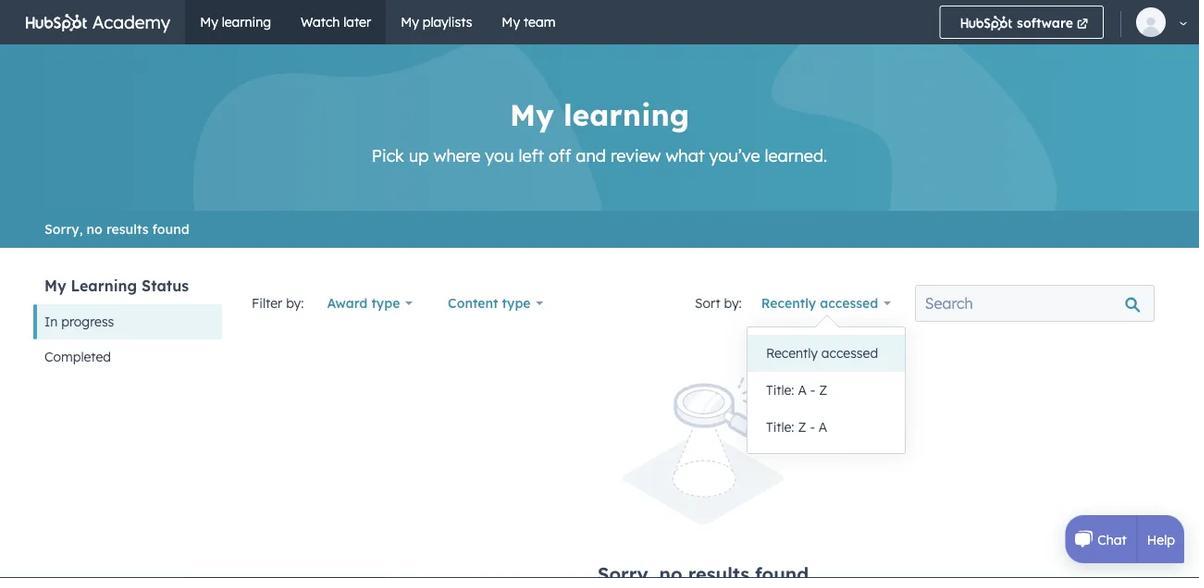 Task type: describe. For each thing, give the bounding box(es) containing it.
0 vertical spatial learning
[[222, 14, 271, 30]]

title: z - a
[[767, 419, 828, 436]]

accessed inside popup button
[[821, 295, 879, 312]]

- for a
[[811, 419, 816, 436]]

you
[[486, 145, 514, 166]]

up
[[409, 145, 429, 166]]

1 vertical spatial a
[[819, 419, 828, 436]]

my for my learning link
[[200, 14, 218, 30]]

and
[[576, 145, 606, 166]]

pick
[[372, 145, 404, 166]]

review
[[611, 145, 662, 166]]

what
[[666, 145, 705, 166]]

title: a - z
[[767, 382, 828, 399]]

my up left
[[510, 96, 554, 133]]

list box containing recently accessed
[[748, 328, 906, 454]]

award type button
[[315, 285, 425, 322]]

watch later
[[301, 14, 371, 30]]

title: a - z button
[[748, 372, 906, 409]]

1 horizontal spatial my learning
[[510, 96, 690, 133]]

sort by:
[[695, 295, 742, 312]]

award
[[327, 295, 368, 312]]

award type
[[327, 295, 400, 312]]

[object object] element
[[33, 276, 222, 375]]

academy
[[87, 11, 170, 33]]

0 vertical spatial a
[[799, 382, 807, 399]]

in
[[44, 314, 58, 330]]

recently accessed button
[[750, 285, 904, 322]]

progress
[[61, 314, 114, 330]]

recently accessed button
[[748, 335, 906, 372]]

no
[[87, 221, 103, 237]]

recently accessed inside button
[[767, 345, 879, 362]]

0 horizontal spatial z
[[799, 419, 807, 436]]

status
[[142, 277, 189, 295]]

- for z
[[811, 382, 816, 399]]

Search search field
[[916, 285, 1156, 322]]

1 horizontal spatial z
[[820, 382, 828, 399]]

type for content type
[[502, 295, 531, 312]]

content type
[[448, 295, 531, 312]]

learning
[[71, 277, 137, 295]]

help
[[1148, 532, 1176, 548]]

software
[[1014, 15, 1074, 31]]

completed link
[[33, 340, 222, 375]]

by: for sort by:
[[725, 295, 742, 312]]

pick up where you left off and review what you've learned.
[[372, 145, 828, 166]]

title: z - a button
[[748, 409, 906, 446]]

results
[[106, 221, 149, 237]]

learned.
[[765, 145, 828, 166]]

chat
[[1098, 532, 1128, 548]]

1 horizontal spatial learning
[[564, 96, 690, 133]]



Task type: locate. For each thing, give the bounding box(es) containing it.
my for [object object] 'element'
[[44, 277, 66, 295]]

my learning status
[[44, 277, 189, 295]]

sorry, no results found
[[44, 221, 190, 237]]

my
[[200, 14, 218, 30], [401, 14, 419, 30], [502, 14, 520, 30], [510, 96, 554, 133], [44, 277, 66, 295]]

by: right sort
[[725, 295, 742, 312]]

1 horizontal spatial by:
[[725, 295, 742, 312]]

navigation
[[185, 0, 922, 44]]

title: for title: z - a
[[767, 419, 795, 436]]

where
[[434, 145, 481, 166]]

in progress link
[[33, 305, 222, 340]]

learning
[[222, 14, 271, 30], [564, 96, 690, 133]]

0 horizontal spatial a
[[799, 382, 807, 399]]

in progress
[[44, 314, 114, 330]]

recently accessed
[[762, 295, 879, 312], [767, 345, 879, 362]]

sort
[[695, 295, 721, 312]]

my inside 'link'
[[502, 14, 520, 30]]

my learning left watch
[[200, 14, 271, 30]]

title:
[[767, 382, 795, 399], [767, 419, 795, 436]]

recently accessed up recently accessed button
[[762, 295, 879, 312]]

2 by: from the left
[[725, 295, 742, 312]]

my team
[[502, 14, 556, 30]]

0 horizontal spatial type
[[372, 295, 400, 312]]

z
[[820, 382, 828, 399], [799, 419, 807, 436]]

my inside "link"
[[401, 14, 419, 30]]

my right academy
[[200, 14, 218, 30]]

1 vertical spatial recently accessed
[[767, 345, 879, 362]]

1 horizontal spatial hubspot_logo image
[[962, 16, 1014, 31]]

watch later link
[[286, 0, 386, 44]]

accessed
[[821, 295, 879, 312], [822, 345, 879, 362]]

1 vertical spatial -
[[811, 419, 816, 436]]

a up title: z - a
[[799, 382, 807, 399]]

2 type from the left
[[502, 295, 531, 312]]

recently inside button
[[767, 345, 818, 362]]

later
[[344, 14, 371, 30]]

1 vertical spatial accessed
[[822, 345, 879, 362]]

my inside [object object] 'element'
[[44, 277, 66, 295]]

title: for title: a - z
[[767, 382, 795, 399]]

content
[[448, 295, 499, 312]]

recently inside popup button
[[762, 295, 817, 312]]

hubspot_logo image for academy
[[26, 14, 87, 31]]

recently accessed up title: a - z button
[[767, 345, 879, 362]]

recently accessed inside popup button
[[762, 295, 879, 312]]

z down recently accessed button
[[820, 382, 828, 399]]

by:
[[286, 295, 304, 312], [725, 295, 742, 312]]

content type button
[[436, 285, 556, 322]]

playlists
[[423, 14, 473, 30]]

list box
[[748, 328, 906, 454]]

0 vertical spatial -
[[811, 382, 816, 399]]

-
[[811, 382, 816, 399], [811, 419, 816, 436]]

0 vertical spatial z
[[820, 382, 828, 399]]

navigation containing my learning
[[185, 0, 922, 44]]

type inside content type popup button
[[502, 295, 531, 312]]

type right "content" on the left
[[502, 295, 531, 312]]

1 - from the top
[[811, 382, 816, 399]]

1 horizontal spatial a
[[819, 419, 828, 436]]

accessed up recently accessed button
[[821, 295, 879, 312]]

1 vertical spatial recently
[[767, 345, 818, 362]]

my left playlists
[[401, 14, 419, 30]]

title: up title: z - a
[[767, 382, 795, 399]]

left
[[519, 145, 544, 166]]

my playlists link
[[386, 0, 487, 44]]

recently up recently accessed button
[[762, 295, 817, 312]]

my for my team 'link'
[[502, 14, 520, 30]]

0 horizontal spatial learning
[[222, 14, 271, 30]]

my team link
[[487, 0, 571, 44]]

z down title: a - z
[[799, 419, 807, 436]]

1 vertical spatial z
[[799, 419, 807, 436]]

1 vertical spatial title:
[[767, 419, 795, 436]]

off
[[549, 145, 572, 166]]

by: for filter by:
[[286, 295, 304, 312]]

recently up title: a - z
[[767, 345, 818, 362]]

recently
[[762, 295, 817, 312], [767, 345, 818, 362]]

2 title: from the top
[[767, 419, 795, 436]]

watch
[[301, 14, 340, 30]]

- down title: a - z button
[[811, 419, 816, 436]]

type
[[372, 295, 400, 312], [502, 295, 531, 312]]

team
[[524, 14, 556, 30]]

1 vertical spatial my learning
[[510, 96, 690, 133]]

learning left watch
[[222, 14, 271, 30]]

my learning up the pick up where you left off and review what you've learned.
[[510, 96, 690, 133]]

0 vertical spatial recently accessed
[[762, 295, 879, 312]]

0 horizontal spatial my learning
[[200, 14, 271, 30]]

my learning link
[[185, 0, 286, 44]]

0 vertical spatial accessed
[[821, 295, 879, 312]]

2 - from the top
[[811, 419, 816, 436]]

my playlists
[[401, 14, 473, 30]]

my learning inside navigation
[[200, 14, 271, 30]]

title: down title: a - z
[[767, 419, 795, 436]]

hubspot_logo image for software
[[962, 16, 1014, 31]]

completed
[[44, 349, 111, 365]]

you've
[[710, 145, 761, 166]]

found
[[152, 221, 190, 237]]

a
[[799, 382, 807, 399], [819, 419, 828, 436]]

1 type from the left
[[372, 295, 400, 312]]

0 horizontal spatial by:
[[286, 295, 304, 312]]

my up in
[[44, 277, 66, 295]]

my learning
[[200, 14, 271, 30], [510, 96, 690, 133]]

type inside award type popup button
[[372, 295, 400, 312]]

filter by:
[[252, 295, 304, 312]]

type right the award
[[372, 295, 400, 312]]

alert
[[252, 378, 1156, 579]]

accessed inside button
[[822, 345, 879, 362]]

accessed up title: a - z button
[[822, 345, 879, 362]]

my for my playlists "link"
[[401, 14, 419, 30]]

1 by: from the left
[[286, 295, 304, 312]]

hubspot_logo image
[[26, 14, 87, 31], [962, 16, 1014, 31]]

1 title: from the top
[[767, 382, 795, 399]]

0 vertical spatial my learning
[[200, 14, 271, 30]]

filter
[[252, 295, 283, 312]]

my left team
[[502, 14, 520, 30]]

0 vertical spatial recently
[[762, 295, 817, 312]]

- down recently accessed button
[[811, 382, 816, 399]]

1 horizontal spatial type
[[502, 295, 531, 312]]

by: right filter
[[286, 295, 304, 312]]

0 vertical spatial title:
[[767, 382, 795, 399]]

learning up review on the top right of the page
[[564, 96, 690, 133]]

1 vertical spatial learning
[[564, 96, 690, 133]]

type for award type
[[372, 295, 400, 312]]

0 horizontal spatial hubspot_logo image
[[26, 14, 87, 31]]

a down title: a - z button
[[819, 419, 828, 436]]

sorry,
[[44, 221, 83, 237]]



Task type: vqa. For each thing, say whether or not it's contained in the screenshot.
Z inside the button
yes



